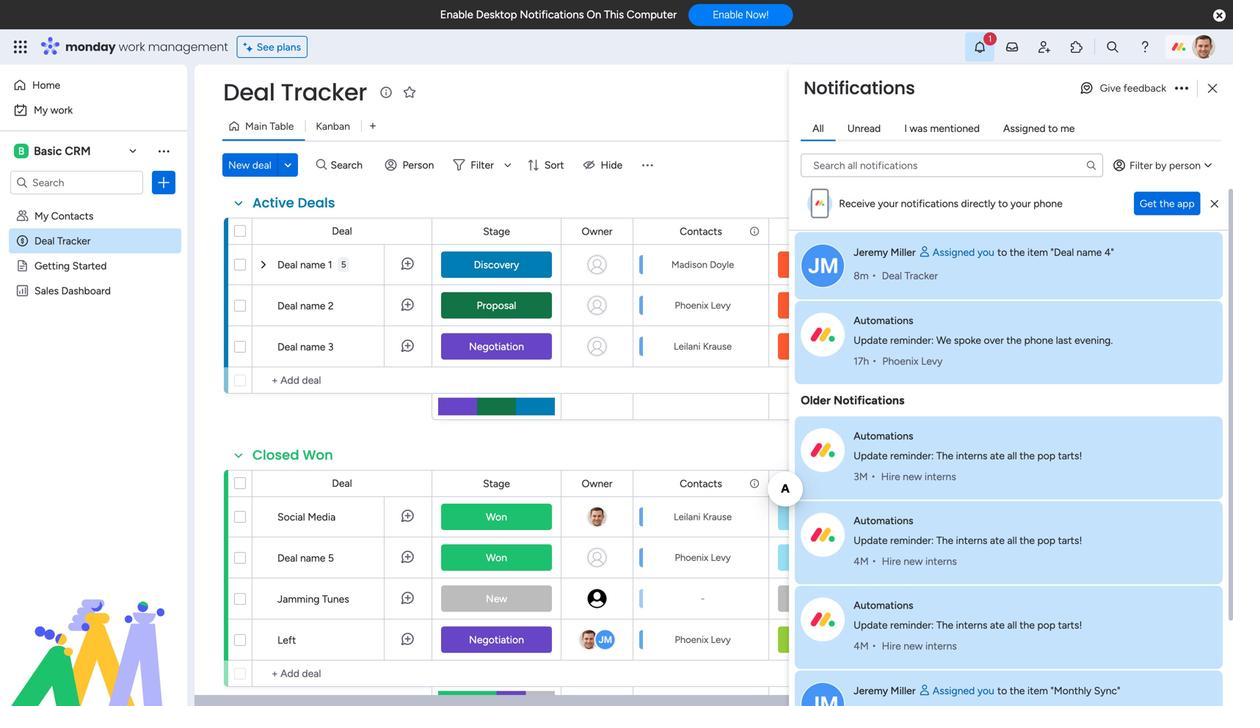 Task type: describe. For each thing, give the bounding box(es) containing it.
deal down "deal name 1"
[[277, 300, 298, 312]]

stage for second stage field
[[483, 478, 510, 490]]

mar
[[1059, 635, 1076, 646]]

Close Date field
[[1041, 224, 1099, 240]]

phoenix levy down -
[[675, 635, 731, 646]]

3 automations update reminder: the interns ate all the pop tarts! from the top
[[854, 600, 1082, 632]]

desktop
[[476, 8, 517, 21]]

my work link
[[9, 98, 178, 122]]

4 reminder: from the top
[[890, 620, 934, 632]]

0 vertical spatial 2 days
[[894, 594, 923, 606]]

lottie animation image
[[0, 559, 187, 707]]

notifications image
[[973, 40, 987, 54]]

earliest
[[1160, 407, 1188, 418]]

2 deal length field from the top
[[871, 476, 931, 492]]

automations update reminder: we spoke over the phone last evening.
[[854, 315, 1113, 347]]

Deal Tracker field
[[219, 76, 371, 109]]

2 update from the top
[[854, 450, 888, 462]]

automations for second the automations image from the top of the notifications dialog
[[854, 430, 913, 443]]

help image
[[1138, 40, 1152, 54]]

1 priority from the top
[[799, 225, 832, 238]]

active deals
[[253, 194, 335, 213]]

deal
[[252, 159, 271, 171]]

total for 31
[[892, 553, 913, 565]]

2 negotiation from the top
[[469, 634, 524, 647]]

2 reminder: from the top
[[890, 450, 934, 462]]

new deal
[[228, 159, 271, 171]]

social
[[277, 511, 305, 524]]

1 priority field from the top
[[795, 224, 836, 240]]

$70,000
[[969, 259, 1006, 271]]

item for "deal
[[1028, 246, 1048, 259]]

show board description image
[[377, 85, 395, 100]]

1 vertical spatial options image
[[156, 175, 171, 190]]

column information image for deal length
[[934, 226, 946, 237]]

dapulse x slim image
[[1211, 199, 1219, 210]]

give feedback
[[1100, 82, 1166, 94]]

automations for 2nd the automations image from the bottom of the notifications dialog
[[854, 515, 913, 527]]

3 all from the top
[[1007, 620, 1017, 632]]

3 reminder: from the top
[[890, 535, 934, 547]]

Closed Won field
[[249, 446, 337, 465]]

deal up 48
[[875, 225, 895, 238]]

name for 5
[[300, 552, 326, 565]]

sum
[[979, 408, 996, 418]]

2 automations image from the top
[[801, 429, 845, 473]]

1 column information image from the left
[[749, 226, 761, 237]]

deal name 2
[[277, 300, 334, 312]]

name for 2
[[300, 300, 326, 312]]

media
[[308, 511, 336, 524]]

1 owner field from the top
[[578, 224, 616, 240]]

length for 1st deal length field
[[898, 225, 927, 238]]

2 owner from the top
[[582, 478, 613, 490]]

monday marketplace image
[[1070, 40, 1084, 54]]

1 automations update reminder: the interns ate all the pop tarts! from the top
[[854, 430, 1082, 462]]

to right the directly
[[998, 197, 1008, 210]]

select product image
[[13, 40, 28, 54]]

this
[[604, 8, 624, 21]]

2 owner field from the top
[[578, 476, 616, 492]]

36.667
[[881, 398, 911, 410]]

dapulse close image
[[1213, 8, 1226, 23]]

see plans button
[[237, 36, 308, 58]]

1 vertical spatial 2 days
[[894, 635, 923, 647]]

new for new
[[486, 593, 507, 606]]

deal value
[[963, 225, 1011, 238]]

to left me
[[1048, 122, 1058, 135]]

automations for fourth the automations image from the bottom of the notifications dialog
[[854, 315, 913, 327]]

home
[[32, 79, 60, 91]]

Deal Value field
[[960, 224, 1015, 240]]

1 leilani from the top
[[674, 341, 701, 353]]

jeremy for to the item "monthly sync"
[[854, 685, 888, 698]]

home link
[[9, 73, 178, 97]]

closed won
[[253, 446, 333, 465]]

tracker inside list box
[[57, 235, 91, 247]]

spoke
[[954, 334, 981, 347]]

2 vertical spatial won
[[486, 552, 507, 565]]

28
[[891, 341, 902, 353]]

4 automations image from the top
[[801, 598, 845, 642]]

creation
[[1155, 225, 1193, 238]]

38
[[880, 512, 891, 524]]

evening.
[[1075, 334, 1113, 347]]

person
[[1169, 159, 1201, 172]]

new for new deal
[[228, 159, 250, 171]]

search everything image
[[1106, 40, 1120, 54]]

last
[[1056, 334, 1072, 347]]

deal up main
[[223, 76, 275, 109]]

arrow down image
[[499, 156, 517, 174]]

none search field inside notifications dialog
[[801, 154, 1103, 177]]

now!
[[746, 9, 769, 21]]

1 + add deal text field from the top
[[260, 372, 425, 390]]

assigned you for to the item "monthly sync"
[[933, 685, 995, 698]]

jeremy for to the item "deal name 4"
[[854, 246, 888, 259]]

2 jeremy miller image from the top
[[801, 683, 845, 707]]

sort
[[545, 159, 564, 171]]

sales dashboard
[[35, 285, 111, 297]]

get the app
[[1140, 197, 1195, 210]]

feb
[[1162, 300, 1178, 312]]

deal left value
[[963, 225, 983, 238]]

miller for to the item "monthly sync"
[[891, 685, 916, 698]]

enable desktop notifications on this computer
[[440, 8, 677, 21]]

my work option
[[9, 98, 178, 122]]

deal creation date
[[1132, 225, 1216, 238]]

help button
[[1158, 665, 1210, 689]]

hide button
[[577, 153, 631, 177]]

filter for filter by person
[[1130, 159, 1153, 172]]

discovery
[[474, 259, 519, 271]]

1 owner from the top
[[582, 225, 613, 238]]

new for 1st the automations image from the bottom of the notifications dialog
[[904, 640, 923, 653]]

options image inside notifications dialog
[[1175, 84, 1188, 93]]

invite members image
[[1037, 40, 1052, 54]]

deal right 3m
[[875, 478, 895, 490]]

filter by person
[[1130, 159, 1201, 172]]

phoenix levy down madison doyle on the top of page
[[675, 300, 731, 312]]

name for 3
[[300, 341, 326, 353]]

notifications dialog
[[789, 65, 1233, 707]]

Deal creation date field
[[1129, 224, 1220, 240]]

deal up 5 button
[[332, 225, 352, 237]]

2 vertical spatial hire new interns
[[882, 640, 957, 653]]

notifications
[[901, 197, 959, 210]]

48 days
[[891, 260, 926, 272]]

feb 4
[[1162, 300, 1186, 312]]

0 vertical spatial contacts
[[51, 210, 94, 222]]

1 for invite / 1
[[1164, 86, 1168, 99]]

2 vertical spatial contacts
[[680, 478, 722, 490]]

search image
[[1086, 160, 1097, 171]]

$208,100
[[965, 691, 1009, 704]]

assigned for to the item "monthly sync"
[[933, 685, 975, 698]]

1 vertical spatial hire new interns
[[882, 556, 957, 568]]

main
[[245, 120, 267, 133]]

total for 38
[[893, 512, 914, 524]]

invite / 1
[[1129, 86, 1168, 99]]

1 automations image from the top
[[801, 313, 845, 357]]

name for 1
[[300, 259, 326, 271]]

deals
[[298, 194, 335, 213]]

app
[[1177, 197, 1195, 210]]

high for proposal
[[805, 300, 826, 312]]

close date
[[1045, 225, 1095, 238]]

1 vertical spatial 5
[[328, 552, 334, 565]]

3 tarts! from the top
[[1058, 620, 1082, 632]]

hire for 1st the automations image from the bottom of the notifications dialog
[[882, 640, 901, 653]]

2 column information image from the left
[[934, 478, 946, 490]]

b
[[18, 145, 24, 157]]

assigned you for to the item "deal name 4"
[[933, 246, 995, 259]]

levy inside notifications dialog
[[921, 355, 943, 368]]

miller for to the item "deal name 4"
[[891, 246, 916, 259]]

2 krause from the top
[[703, 512, 732, 523]]

2 all from the top
[[1007, 535, 1017, 547]]

filter button
[[447, 153, 517, 177]]

deal inside notifications dialog
[[882, 270, 902, 282]]

angle down image
[[284, 160, 292, 171]]

basic
[[34, 144, 62, 158]]

doyle
[[710, 259, 734, 271]]

filter by person button
[[1106, 154, 1221, 177]]

2 tarts! from the top
[[1058, 535, 1082, 547]]

date
[[1073, 225, 1095, 238]]

0 vertical spatial phone
[[1034, 197, 1063, 210]]

2 4m from the top
[[854, 640, 869, 653]]

2 vertical spatial notifications
[[834, 394, 905, 408]]

older
[[801, 394, 831, 408]]

1 jeremy miller image from the top
[[801, 244, 845, 288]]

to up $70,000
[[997, 246, 1007, 259]]

invite
[[1129, 86, 1155, 99]]

hire for second the automations image from the top of the notifications dialog
[[881, 471, 900, 483]]

monday work management
[[65, 39, 228, 55]]

update inside "automations update reminder: we spoke over the phone last evening."
[[854, 334, 888, 347]]

deal name 1
[[277, 259, 332, 271]]

monday
[[65, 39, 116, 55]]

deal length for 1st deal length field
[[875, 225, 927, 238]]

phoenix levy up -
[[675, 552, 731, 564]]

1 horizontal spatial deal tracker
[[223, 76, 367, 109]]

hide
[[601, 159, 623, 171]]

1 column information image from the left
[[749, 478, 761, 490]]

deal up the deal name 2
[[277, 259, 298, 271]]

mentioned
[[930, 122, 980, 135]]

tunes
[[322, 593, 349, 606]]

deal name 5
[[277, 552, 334, 565]]

integrate
[[951, 120, 993, 133]]

we
[[937, 334, 952, 347]]

invite / 1 button
[[1102, 81, 1175, 104]]

help
[[1171, 669, 1197, 685]]

0 vertical spatial hire new interns
[[881, 471, 956, 483]]

3 ate from the top
[[990, 620, 1005, 632]]

workspace selection element
[[14, 142, 93, 160]]

enable now! button
[[689, 4, 793, 26]]

2 low from the top
[[806, 552, 825, 565]]

me
[[1061, 122, 1075, 135]]

1 all from the top
[[1007, 450, 1017, 462]]

to the item "monthly sync"
[[997, 685, 1121, 698]]

1 deal length field from the top
[[871, 224, 931, 240]]

new for 2nd the automations image from the bottom of the notifications dialog
[[904, 556, 923, 568]]

deal left 3
[[277, 341, 298, 353]]

management
[[148, 39, 228, 55]]

1 krause from the top
[[703, 341, 732, 353]]

pop for 2nd the automations image from the bottom of the notifications dialog
[[1037, 535, 1056, 547]]

new deal button
[[222, 153, 277, 177]]

you for to the item "monthly sync"
[[978, 685, 995, 698]]

2 ate from the top
[[990, 535, 1005, 547]]

mar 9
[[1059, 635, 1083, 646]]

34 days
[[891, 300, 926, 312]]

update feed image
[[1005, 40, 1020, 54]]

crm
[[65, 144, 91, 158]]

won inside "closed won" field
[[303, 446, 333, 465]]

by
[[1155, 159, 1167, 172]]

workspace options image
[[156, 144, 171, 158]]

deal tracker inside list box
[[35, 235, 91, 247]]

to the item "deal name 4"
[[997, 246, 1114, 259]]



Task type: vqa. For each thing, say whether or not it's contained in the screenshot.
top Owner
yes



Task type: locate. For each thing, give the bounding box(es) containing it.
5 up "tunes"
[[328, 552, 334, 565]]

2 vertical spatial assigned
[[933, 685, 975, 698]]

2 priority from the top
[[799, 478, 832, 490]]

madison doyle
[[672, 259, 734, 271]]

jeremy
[[854, 246, 888, 259], [854, 685, 888, 698]]

assigned for to the item "deal name 4"
[[933, 246, 975, 259]]

hire new interns
[[881, 471, 956, 483], [882, 556, 957, 568], [882, 640, 957, 653]]

options image right /
[[1175, 84, 1188, 93]]

2 automations from the top
[[854, 430, 913, 443]]

my for my contacts
[[35, 210, 49, 222]]

new inside button
[[228, 159, 250, 171]]

2 leilani from the top
[[674, 512, 701, 523]]

1 negotiation from the top
[[469, 341, 524, 353]]

1 vertical spatial deal length field
[[871, 476, 931, 492]]

enable
[[440, 8, 473, 21], [713, 9, 743, 21]]

my work
[[34, 104, 73, 116]]

enable for enable now!
[[713, 9, 743, 21]]

Owner field
[[578, 224, 616, 240], [578, 476, 616, 492]]

8m
[[854, 270, 869, 282]]

workspace image
[[14, 143, 29, 159]]

list box containing my contacts
[[0, 201, 187, 502]]

tracker inside notifications dialog
[[905, 270, 938, 282]]

days inside 36.667 days avg
[[914, 398, 936, 410]]

1 item from the top
[[1028, 246, 1048, 259]]

1 vertical spatial hire
[[882, 556, 901, 568]]

0 horizontal spatial 5
[[328, 552, 334, 565]]

1 vertical spatial deal tracker
[[35, 235, 91, 247]]

3 the from the top
[[937, 620, 954, 632]]

automations inside "automations update reminder: we spoke over the phone last evening."
[[854, 315, 913, 327]]

the inside "automations update reminder: we spoke over the phone last evening."
[[1007, 334, 1022, 347]]

get the app button
[[1134, 192, 1201, 215]]

krause
[[703, 341, 732, 353], [703, 512, 732, 523]]

0 vertical spatial stage
[[483, 225, 510, 238]]

enable inside button
[[713, 9, 743, 21]]

name up the 'deal name 3'
[[300, 300, 326, 312]]

2 miller from the top
[[891, 685, 916, 698]]

2 vertical spatial pop
[[1037, 620, 1056, 632]]

avg
[[901, 408, 915, 418]]

1 vertical spatial new
[[904, 556, 923, 568]]

1 vertical spatial assigned
[[933, 246, 975, 259]]

1 vertical spatial total
[[892, 553, 913, 565]]

1 reminder: from the top
[[890, 334, 934, 347]]

1 vertical spatial automations update reminder: the interns ate all the pop tarts!
[[854, 515, 1082, 547]]

automations up '31' at the right of the page
[[854, 515, 913, 527]]

Stage field
[[479, 224, 514, 240], [479, 476, 514, 492]]

length for second deal length field from the top of the page
[[898, 478, 927, 490]]

2 priority field from the top
[[795, 476, 836, 492]]

deal length
[[875, 225, 927, 238], [875, 478, 927, 490]]

filter left by
[[1130, 159, 1153, 172]]

3 automations image from the top
[[801, 513, 845, 558]]

filter inside filter popup button
[[471, 159, 494, 171]]

sort button
[[521, 153, 573, 177]]

31 total days
[[881, 553, 936, 565]]

0 vertical spatial assigned
[[1003, 122, 1046, 135]]

jeremy miller image
[[801, 244, 845, 288], [801, 683, 845, 707]]

Deal length field
[[871, 224, 931, 240], [871, 476, 931, 492]]

person
[[403, 159, 434, 171]]

0 vertical spatial contacts field
[[676, 224, 726, 240]]

1 horizontal spatial options image
[[1175, 84, 1188, 93]]

1 left 5 button
[[328, 259, 332, 271]]

jamming
[[277, 593, 320, 606]]

0 horizontal spatial work
[[50, 104, 73, 116]]

0 vertical spatial the
[[937, 450, 954, 462]]

1 ate from the top
[[990, 450, 1005, 462]]

name up jamming tunes at the bottom
[[300, 552, 326, 565]]

person button
[[379, 153, 443, 177]]

1 vertical spatial tracker
[[57, 235, 91, 247]]

interns
[[956, 450, 988, 462], [925, 471, 956, 483], [956, 535, 988, 547], [926, 556, 957, 568], [956, 620, 988, 632], [926, 640, 957, 653]]

add view image
[[370, 121, 376, 132]]

2 vertical spatial all
[[1007, 620, 1017, 632]]

0 horizontal spatial tracker
[[57, 235, 91, 247]]

0 vertical spatial 1
[[1164, 86, 1168, 99]]

1 update from the top
[[854, 334, 888, 347]]

1 inside button
[[1164, 86, 1168, 99]]

phoenix down 28
[[882, 355, 919, 368]]

list box
[[0, 201, 187, 502]]

deal up media
[[332, 478, 352, 490]]

3m
[[854, 471, 868, 483]]

closed
[[253, 446, 299, 465]]

1 automations from the top
[[854, 315, 913, 327]]

+ Add deal text field
[[260, 372, 425, 390], [260, 666, 425, 683]]

see plans
[[257, 41, 301, 53]]

deal inside list box
[[35, 235, 55, 247]]

terry turtle image
[[1192, 35, 1216, 59]]

2 you from the top
[[978, 685, 995, 698]]

1 vertical spatial high
[[805, 300, 826, 312]]

enable for enable desktop notifications on this computer
[[440, 8, 473, 21]]

filter for filter
[[471, 159, 494, 171]]

Search in workspace field
[[31, 174, 123, 191]]

0 vertical spatial length
[[898, 225, 927, 238]]

$122,000
[[967, 300, 1008, 312]]

phone up the close
[[1034, 197, 1063, 210]]

deal up 34
[[882, 270, 902, 282]]

1 vertical spatial tarts!
[[1058, 535, 1082, 547]]

add to favorites image
[[402, 85, 417, 99]]

update up 3m
[[854, 450, 888, 462]]

1 tarts! from the top
[[1058, 450, 1082, 462]]

2 your from the left
[[1011, 197, 1031, 210]]

9
[[1078, 635, 1083, 646]]

3 high from the top
[[805, 341, 826, 353]]

5 right "deal name 1"
[[341, 259, 346, 270]]

0 horizontal spatial new
[[228, 159, 250, 171]]

1 stage field from the top
[[479, 224, 514, 240]]

deal up getting
[[35, 235, 55, 247]]

work for monday
[[119, 39, 145, 55]]

automations down '31' at the right of the page
[[854, 600, 913, 612]]

reminder: up 31 total days
[[890, 535, 934, 547]]

1 vertical spatial priority field
[[795, 476, 836, 492]]

0 vertical spatial deal length field
[[871, 224, 931, 240]]

automations for 1st the automations image from the bottom of the notifications dialog
[[854, 600, 913, 612]]

phoenix down -
[[675, 635, 709, 646]]

my down the home
[[34, 104, 48, 116]]

0 horizontal spatial filter
[[471, 159, 494, 171]]

the
[[937, 450, 954, 462], [937, 535, 954, 547], [937, 620, 954, 632]]

public dashboard image
[[15, 284, 29, 298]]

1 deal length from the top
[[875, 225, 927, 238]]

deal tracker
[[223, 76, 367, 109], [35, 235, 91, 247], [882, 270, 938, 282]]

5 inside button
[[341, 259, 346, 270]]

Active Deals field
[[249, 194, 339, 213]]

2 high from the top
[[805, 300, 826, 312]]

low left 38 at bottom
[[806, 511, 825, 524]]

options image down workspace options icon
[[156, 175, 171, 190]]

your up value
[[1011, 197, 1031, 210]]

0 horizontal spatial 1
[[328, 259, 332, 271]]

1 vertical spatial contacts
[[680, 225, 722, 238]]

1 horizontal spatial column information image
[[934, 226, 946, 237]]

length up 38 total days
[[898, 478, 927, 490]]

0 vertical spatial leilani krause
[[674, 341, 732, 353]]

automations
[[854, 315, 913, 327], [854, 430, 913, 443], [854, 515, 913, 527], [854, 600, 913, 612]]

proposal
[[477, 300, 516, 312]]

plans
[[277, 41, 301, 53]]

2 item from the top
[[1028, 685, 1048, 698]]

1 vertical spatial low
[[806, 552, 825, 565]]

3 pop from the top
[[1037, 620, 1056, 632]]

2 horizontal spatial column information image
[[1103, 226, 1114, 237]]

directly
[[961, 197, 996, 210]]

0 vertical spatial hire
[[881, 471, 900, 483]]

item for "monthly
[[1028, 685, 1048, 698]]

jeremy miller
[[854, 246, 916, 259], [854, 685, 916, 698]]

public board image
[[15, 259, 29, 273]]

0 vertical spatial jeremy miller
[[854, 246, 916, 259]]

1 vertical spatial all
[[1007, 535, 1017, 547]]

1 jeremy miller from the top
[[854, 246, 916, 259]]

tracker right 48
[[905, 270, 938, 282]]

0 vertical spatial jeremy
[[854, 246, 888, 259]]

0 vertical spatial owner
[[582, 225, 613, 238]]

3
[[328, 341, 334, 353]]

2 vertical spatial ate
[[990, 620, 1005, 632]]

column information image
[[749, 478, 761, 490], [934, 478, 946, 490]]

1 horizontal spatial filter
[[1130, 159, 1153, 172]]

2 enable from the left
[[713, 9, 743, 21]]

reminder: left we
[[890, 334, 934, 347]]

2 vertical spatial 2 days
[[893, 691, 924, 704]]

0 horizontal spatial your
[[878, 197, 898, 210]]

1 leilani krause from the top
[[674, 341, 732, 353]]

0 vertical spatial notifications
[[520, 8, 584, 21]]

4 automations from the top
[[854, 600, 913, 612]]

notifications left on
[[520, 8, 584, 21]]

automations image
[[801, 313, 845, 357], [801, 429, 845, 473], [801, 513, 845, 558], [801, 598, 845, 642]]

notifications down 17h
[[834, 394, 905, 408]]

1 horizontal spatial new
[[486, 593, 507, 606]]

1 pop from the top
[[1037, 450, 1056, 462]]

31
[[881, 553, 890, 565]]

the inside button
[[1160, 197, 1175, 210]]

deal down get
[[1132, 225, 1152, 238]]

2 vertical spatial hire
[[882, 640, 901, 653]]

Priority field
[[795, 224, 836, 240], [795, 476, 836, 492]]

phoenix inside notifications dialog
[[882, 355, 919, 368]]

3 update from the top
[[854, 535, 888, 547]]

2
[[328, 300, 334, 312], [894, 594, 899, 606], [894, 635, 899, 647], [893, 691, 899, 704]]

options image
[[1175, 84, 1188, 93], [156, 175, 171, 190]]

2 vertical spatial high
[[805, 341, 826, 353]]

name left 5 button
[[300, 259, 326, 271]]

1 vertical spatial jeremy
[[854, 685, 888, 698]]

item left "deal
[[1028, 246, 1048, 259]]

1 vertical spatial deal length
[[875, 478, 927, 490]]

total right 38 at bottom
[[893, 512, 914, 524]]

new
[[228, 159, 250, 171], [486, 593, 507, 606]]

0 vertical spatial pop
[[1037, 450, 1056, 462]]

$78,000
[[969, 341, 1006, 353]]

my
[[34, 104, 48, 116], [35, 210, 49, 222]]

basic crm
[[34, 144, 91, 158]]

0 vertical spatial options image
[[1175, 84, 1188, 93]]

0 horizontal spatial column information image
[[749, 478, 761, 490]]

2 assigned you from the top
[[933, 685, 995, 698]]

1 low from the top
[[806, 511, 825, 524]]

to
[[1048, 122, 1058, 135], [998, 197, 1008, 210], [997, 246, 1007, 259], [997, 685, 1007, 698]]

0 vertical spatial deal tracker
[[223, 76, 367, 109]]

all
[[813, 122, 824, 135]]

2 stage field from the top
[[479, 476, 514, 492]]

2 pop from the top
[[1037, 535, 1056, 547]]

1 vertical spatial negotiation
[[469, 634, 524, 647]]

1 right /
[[1164, 86, 1168, 99]]

won
[[303, 446, 333, 465], [486, 511, 507, 524], [486, 552, 507, 565]]

1 high from the top
[[805, 259, 826, 271]]

None search field
[[801, 154, 1103, 177]]

get
[[1140, 197, 1157, 210]]

2 vertical spatial the
[[937, 620, 954, 632]]

column information image
[[749, 226, 761, 237], [934, 226, 946, 237], [1103, 226, 1114, 237]]

deal length field up 38 total days
[[871, 476, 931, 492]]

Search field
[[327, 155, 371, 175]]

filter inside filter by person button
[[1130, 159, 1153, 172]]

lottie animation element
[[0, 559, 187, 707]]

2 leilani krause from the top
[[674, 512, 732, 523]]

48
[[891, 260, 903, 272]]

1 jeremy from the top
[[854, 246, 888, 259]]

+ add deal text field down 3
[[260, 372, 425, 390]]

the
[[1160, 197, 1175, 210], [1010, 246, 1025, 259], [1007, 334, 1022, 347], [1020, 450, 1035, 462], [1020, 535, 1035, 547], [1020, 620, 1035, 632], [1010, 685, 1025, 698]]

deal tracker down my contacts
[[35, 235, 91, 247]]

unread
[[848, 122, 881, 135]]

1 your from the left
[[878, 197, 898, 210]]

1 vertical spatial miller
[[891, 685, 916, 698]]

1 vertical spatial my
[[35, 210, 49, 222]]

to left "monthly
[[997, 685, 1007, 698]]

pop for 1st the automations image from the bottom of the notifications dialog
[[1037, 620, 1056, 632]]

length
[[898, 225, 927, 238], [898, 478, 927, 490]]

2 vertical spatial automations update reminder: the interns ate all the pop tarts!
[[854, 600, 1082, 632]]

1 you from the top
[[978, 246, 995, 259]]

4m left '31' at the right of the page
[[854, 556, 869, 568]]

filter left arrow down icon
[[471, 159, 494, 171]]

1
[[1164, 86, 1168, 99], [328, 259, 332, 271]]

1 stage from the top
[[483, 225, 510, 238]]

deal length field up 48
[[871, 224, 931, 240]]

+ add deal text field down left
[[260, 666, 425, 683]]

1 vertical spatial + add deal text field
[[260, 666, 425, 683]]

1 horizontal spatial column information image
[[934, 478, 946, 490]]

phone inside "automations update reminder: we spoke over the phone last evening."
[[1024, 334, 1053, 347]]

1 vertical spatial won
[[486, 511, 507, 524]]

my inside list box
[[35, 210, 49, 222]]

item left "monthly
[[1028, 685, 1048, 698]]

1 assigned you from the top
[[933, 246, 995, 259]]

1 vertical spatial you
[[978, 685, 995, 698]]

reminder: down avg
[[890, 450, 934, 462]]

2 jeremy from the top
[[854, 685, 888, 698]]

name left the '4"'
[[1077, 246, 1102, 259]]

medium
[[797, 634, 834, 647]]

phoenix levy down 28 days
[[882, 355, 943, 368]]

table
[[270, 120, 294, 133]]

2 the from the top
[[937, 535, 954, 547]]

1 contacts field from the top
[[676, 224, 726, 240]]

deal tracker up table
[[223, 76, 367, 109]]

update down '31' at the right of the page
[[854, 620, 888, 632]]

1 vertical spatial 4m
[[854, 640, 869, 653]]

2 length from the top
[[898, 478, 927, 490]]

phoenix down the madison
[[675, 300, 709, 312]]

0 vertical spatial owner field
[[578, 224, 616, 240]]

length down notifications in the right top of the page
[[898, 225, 927, 238]]

enable now!
[[713, 9, 769, 21]]

option
[[0, 203, 187, 206]]

work for my
[[50, 104, 73, 116]]

kanban
[[316, 120, 350, 133]]

madison
[[672, 259, 708, 271]]

you up $70,000
[[978, 246, 995, 259]]

4m right medium
[[854, 640, 869, 653]]

1 horizontal spatial 1
[[1164, 86, 1168, 99]]

1 vertical spatial assigned you
[[933, 685, 995, 698]]

my inside option
[[34, 104, 48, 116]]

update up '31' at the right of the page
[[854, 535, 888, 547]]

update up 17h
[[854, 334, 888, 347]]

1 horizontal spatial your
[[1011, 197, 1031, 210]]

2 automations update reminder: the interns ate all the pop tarts! from the top
[[854, 515, 1082, 547]]

new for second the automations image from the top of the notifications dialog
[[903, 471, 922, 483]]

2 column information image from the left
[[934, 226, 946, 237]]

0 vertical spatial low
[[806, 511, 825, 524]]

my down search in workspace field
[[35, 210, 49, 222]]

Search all notifications search field
[[801, 154, 1103, 177]]

work down the home
[[50, 104, 73, 116]]

-
[[701, 593, 705, 605]]

0 vertical spatial priority
[[799, 225, 832, 238]]

you for to the item "deal name 4"
[[978, 246, 995, 259]]

38 total days
[[880, 512, 937, 524]]

2 contacts field from the top
[[676, 476, 726, 492]]

1 vertical spatial jeremy miller image
[[801, 683, 845, 707]]

jeremy miller image left the 8m
[[801, 244, 845, 288]]

1 horizontal spatial enable
[[713, 9, 743, 21]]

your right receive
[[878, 197, 898, 210]]

feedback
[[1124, 82, 1166, 94]]

1 vertical spatial item
[[1028, 685, 1048, 698]]

1 vertical spatial new
[[486, 593, 507, 606]]

34
[[891, 300, 902, 312]]

kanban button
[[305, 115, 361, 138]]

tracker up getting started
[[57, 235, 91, 247]]

tracker up the kanban
[[281, 76, 367, 109]]

stage for 2nd stage field from the bottom
[[483, 225, 510, 238]]

date
[[1195, 225, 1216, 238]]

2 horizontal spatial tracker
[[905, 270, 938, 282]]

menu image
[[640, 158, 655, 173]]

2 deal length from the top
[[875, 478, 927, 490]]

enable left desktop
[[440, 8, 473, 21]]

0 horizontal spatial options image
[[156, 175, 171, 190]]

deal down social
[[277, 552, 298, 565]]

hire
[[881, 471, 900, 483], [882, 556, 901, 568], [882, 640, 901, 653]]

reminder: down 31 total days
[[890, 620, 934, 632]]

0 vertical spatial automations update reminder: the interns ate all the pop tarts!
[[854, 430, 1082, 462]]

pop for second the automations image from the top of the notifications dialog
[[1037, 450, 1056, 462]]

1 vertical spatial pop
[[1037, 535, 1056, 547]]

0 vertical spatial tarts!
[[1058, 450, 1082, 462]]

assigned you
[[933, 246, 995, 259], [933, 685, 995, 698]]

1 enable from the left
[[440, 8, 473, 21]]

high for negotiation
[[805, 341, 826, 353]]

v2 search image
[[316, 157, 327, 173]]

receive
[[839, 197, 875, 210]]

Contacts field
[[676, 224, 726, 240], [676, 476, 726, 492]]

social media
[[277, 511, 336, 524]]

home option
[[9, 73, 178, 97]]

you left to the item "monthly sync"
[[978, 685, 995, 698]]

main table button
[[222, 115, 305, 138]]

1 vertical spatial owner field
[[578, 476, 616, 492]]

name left 3
[[300, 341, 326, 353]]

phone
[[1034, 197, 1063, 210], [1024, 334, 1053, 347]]

0 vertical spatial 5
[[341, 259, 346, 270]]

left
[[277, 635, 296, 647]]

phoenix levy inside notifications dialog
[[882, 355, 943, 368]]

deal tracker inside notifications dialog
[[882, 270, 938, 282]]

low left '31' at the right of the page
[[806, 552, 825, 565]]

0 vertical spatial miller
[[891, 246, 916, 259]]

enable left now!
[[713, 9, 743, 21]]

1 length from the top
[[898, 225, 927, 238]]

1 vertical spatial notifications
[[804, 76, 915, 100]]

was
[[910, 122, 928, 135]]

reminder: inside "automations update reminder: we spoke over the phone last evening."
[[890, 334, 934, 347]]

2 jeremy miller from the top
[[854, 685, 916, 698]]

1 for deal name 1
[[328, 259, 332, 271]]

0 horizontal spatial deal tracker
[[35, 235, 91, 247]]

1 4m from the top
[[854, 556, 869, 568]]

0 vertical spatial ate
[[990, 450, 1005, 462]]

phoenix
[[675, 300, 709, 312], [882, 355, 919, 368], [675, 552, 709, 564], [675, 635, 709, 646]]

automations down avg
[[854, 430, 913, 443]]

1 the from the top
[[937, 450, 954, 462]]

3 automations from the top
[[854, 515, 913, 527]]

automations down 34
[[854, 315, 913, 327]]

deal tracker up the 34 days
[[882, 270, 938, 282]]

active
[[253, 194, 294, 213]]

name inside notifications dialog
[[1077, 246, 1102, 259]]

getting started
[[35, 260, 107, 272]]

0 horizontal spatial column information image
[[749, 226, 761, 237]]

5 button
[[338, 244, 349, 286]]

column information image for close date
[[1103, 226, 1114, 237]]

0 vertical spatial krause
[[703, 341, 732, 353]]

deal length for second deal length field from the top of the page
[[875, 478, 927, 490]]

work right monday
[[119, 39, 145, 55]]

0 vertical spatial leilani
[[674, 341, 701, 353]]

deal length up 38 total days
[[875, 478, 927, 490]]

phone left last
[[1024, 334, 1053, 347]]

2 stage from the top
[[483, 478, 510, 490]]

0 vertical spatial you
[[978, 246, 995, 259]]

"deal
[[1051, 246, 1074, 259]]

jeremy miller image down medium
[[801, 683, 845, 707]]

1 miller from the top
[[891, 246, 916, 259]]

sync"
[[1094, 685, 1121, 698]]

hire for 2nd the automations image from the bottom of the notifications dialog
[[882, 556, 901, 568]]

notifications up the unread
[[804, 76, 915, 100]]

0 vertical spatial total
[[893, 512, 914, 524]]

2 + add deal text field from the top
[[260, 666, 425, 683]]

0 vertical spatial priority field
[[795, 224, 836, 240]]

over
[[984, 334, 1004, 347]]

phoenix up -
[[675, 552, 709, 564]]

total right '31' at the right of the page
[[892, 553, 913, 565]]

2 vertical spatial tarts!
[[1058, 620, 1082, 632]]

28 days
[[891, 341, 926, 353]]

4 update from the top
[[854, 620, 888, 632]]

work inside option
[[50, 104, 73, 116]]

17h
[[854, 355, 869, 368]]

1 horizontal spatial tracker
[[281, 76, 367, 109]]

deal length up 48
[[875, 225, 927, 238]]

jeremy miller for to the item "monthly sync"
[[854, 685, 916, 698]]

jeremy miller for to the item "deal name 4"
[[854, 246, 916, 259]]

my for my work
[[34, 104, 48, 116]]

0 vertical spatial won
[[303, 446, 333, 465]]

1 image
[[984, 30, 997, 47]]

3 column information image from the left
[[1103, 226, 1114, 237]]



